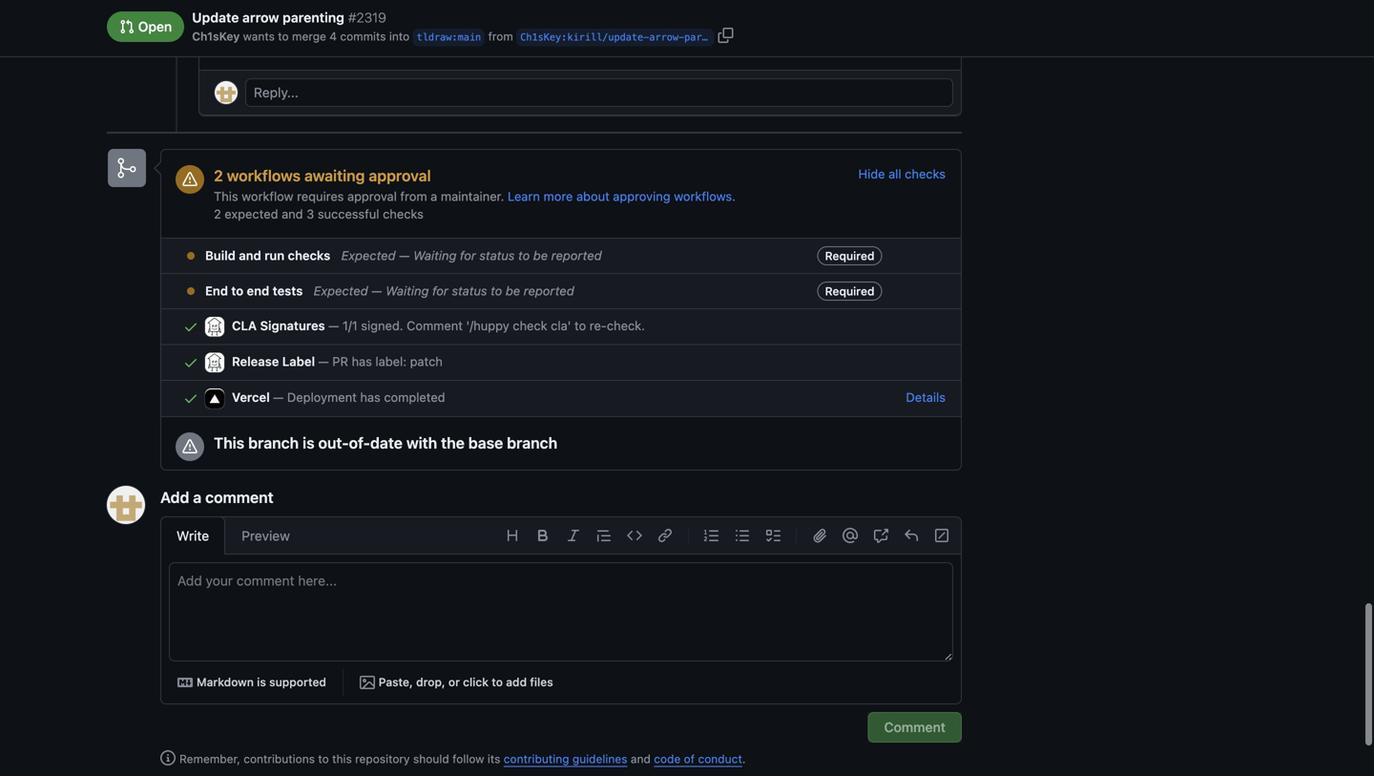 Task type: locate. For each thing, give the bounding box(es) containing it.
1 vertical spatial parenting
[[685, 32, 738, 43]]

tests
[[273, 284, 303, 298]]

0 vertical spatial waiting
[[413, 248, 457, 263]]

be for build and run checks expected — waiting for status to be reported
[[534, 248, 548, 263]]

base
[[469, 434, 503, 452]]

details
[[907, 390, 946, 405]]

1 vertical spatial status
[[452, 284, 487, 298]]

and left run at the top of page
[[239, 248, 261, 263]]

and inside 2 workflows awaiting approval this workflow requires approval from a maintainer. learn more about approving workflows. 2 expected and 3 successful checks
[[282, 207, 303, 221]]

end
[[247, 284, 269, 298]]

waiting up end to end tests expected — waiting for status to be reported
[[413, 248, 457, 263]]

hide all checks
[[859, 167, 946, 181]]

expected up 1/1
[[314, 284, 368, 298]]

check image left @huppy bot icon
[[183, 355, 199, 370]]

—
[[399, 248, 410, 263], [372, 284, 382, 298], [329, 318, 339, 333], [318, 354, 329, 369], [273, 390, 284, 405]]

is left supported
[[257, 676, 266, 689]]

dot fill image
[[183, 248, 199, 264], [183, 284, 199, 299]]

maintainer.
[[441, 189, 505, 203]]

remember,
[[180, 753, 240, 766]]

be for end to end tests expected — waiting for status to be reported
[[506, 284, 521, 298]]

checks
[[905, 167, 946, 181], [383, 207, 424, 221], [288, 248, 331, 263]]

0 vertical spatial comment
[[407, 318, 463, 333]]

0 vertical spatial be
[[534, 248, 548, 263]]

check image for vercel
[[183, 391, 199, 406]]

0 vertical spatial required
[[826, 249, 875, 263]]

for
[[460, 248, 476, 263], [433, 284, 449, 298]]

release
[[232, 354, 279, 369]]

reported up cla'
[[524, 284, 574, 298]]

1 horizontal spatial a
[[431, 189, 438, 203]]

this up 'expected'
[[214, 189, 238, 203]]

be up the check at left top
[[506, 284, 521, 298]]

0 vertical spatial expected
[[341, 248, 396, 263]]

0 vertical spatial from
[[488, 30, 514, 43]]

add a comment tab list
[[160, 517, 306, 555]]

of-
[[349, 434, 371, 452]]

1 check image from the top
[[183, 355, 199, 370]]

0 horizontal spatial from
[[400, 189, 427, 203]]

signatures
[[260, 318, 325, 333]]

expected
[[225, 207, 278, 221]]

comment inside button
[[885, 720, 946, 735]]

  text field
[[170, 563, 953, 661]]

branch
[[248, 434, 299, 452], [507, 434, 558, 452]]

comment
[[407, 318, 463, 333], [885, 720, 946, 735]]

required for end to end tests expected — waiting for status to be reported
[[826, 285, 875, 298]]

a right add at bottom left
[[193, 489, 202, 507]]

ch1skey wants to merge 4 commits into tldraw : main from ch1skey : kirill/update-arrow-parenting
[[192, 30, 738, 43]]

1 horizontal spatial ch1skey
[[521, 32, 562, 43]]

0 vertical spatial status
[[480, 248, 515, 263]]

0 horizontal spatial and
[[239, 248, 261, 263]]

a
[[431, 189, 438, 203], [193, 489, 202, 507]]

1 : from the left
[[452, 32, 458, 43]]

1 vertical spatial check image
[[183, 391, 199, 406]]

image image
[[360, 675, 375, 690]]

1 vertical spatial from
[[400, 189, 427, 203]]

cross reference image
[[874, 528, 889, 543]]

add
[[506, 676, 527, 689]]

0 vertical spatial and
[[282, 207, 303, 221]]

2 required from the top
[[826, 285, 875, 298]]

supported
[[269, 676, 327, 689]]

1 horizontal spatial and
[[282, 207, 303, 221]]

0 horizontal spatial checks
[[288, 248, 331, 263]]

: up reply... button
[[562, 32, 567, 43]]

— left pr
[[318, 354, 329, 369]]

and left 3
[[282, 207, 303, 221]]

'/huppy
[[466, 318, 510, 333]]

1 vertical spatial and
[[239, 248, 261, 263]]

for up cla signatures —       1/1 signed. comment '/huppy check cla' to re-check.
[[433, 284, 449, 298]]

markdown is supported
[[197, 676, 327, 689]]

requires
[[297, 189, 344, 203]]

1 horizontal spatial checks
[[383, 207, 424, 221]]

awaiting
[[305, 167, 365, 185]]

all
[[889, 167, 902, 181]]

reported down about on the top left
[[552, 248, 602, 263]]

0 vertical spatial 2
[[214, 167, 223, 185]]

code of conduct link
[[654, 753, 743, 766]]

open
[[135, 19, 172, 35]]

has right pr
[[352, 354, 372, 369]]

1 vertical spatial 2
[[214, 207, 221, 221]]

checks right all
[[905, 167, 946, 181]]

1 vertical spatial required
[[826, 285, 875, 298]]

cla
[[232, 318, 257, 333]]

1 horizontal spatial parenting
[[685, 32, 738, 43]]

ch1skey link
[[192, 28, 240, 45]]

follow
[[453, 753, 485, 766]]

0 horizontal spatial is
[[257, 676, 266, 689]]

remember, contributions to this repository should follow     its contributing guidelines and code of conduct .
[[180, 753, 746, 766]]

1 vertical spatial expected
[[314, 284, 368, 298]]

0 vertical spatial a
[[431, 189, 438, 203]]

2 check image from the top
[[183, 391, 199, 406]]

1 this from the top
[[214, 189, 238, 203]]

ch1skey left kirill/update-
[[521, 32, 562, 43]]

branch right base
[[507, 434, 558, 452]]

0 vertical spatial reported
[[552, 248, 602, 263]]

1 vertical spatial waiting
[[386, 284, 429, 298]]

waiting down build and run checks expected — waiting for status to be reported
[[386, 284, 429, 298]]

from
[[488, 30, 514, 43], [400, 189, 427, 203]]

1 horizontal spatial is
[[303, 434, 315, 452]]

: right into
[[452, 32, 458, 43]]

checks inside 2 workflows awaiting approval this workflow requires approval from a maintainer. learn more about approving workflows. 2 expected and 3 successful checks
[[383, 207, 424, 221]]

list unordered image
[[735, 528, 750, 543]]

1 horizontal spatial branch
[[507, 434, 558, 452]]

workflows.
[[674, 189, 736, 203]]

from right main
[[488, 30, 514, 43]]

expected
[[341, 248, 396, 263], [314, 284, 368, 298]]

list ordered image
[[705, 528, 720, 543]]

add or remove reactions element
[[245, 29, 270, 54]]

1 vertical spatial be
[[506, 284, 521, 298]]

this inside 2 workflows awaiting approval this workflow requires approval from a maintainer. learn more about approving workflows. 2 expected and 3 successful checks
[[214, 189, 238, 203]]

dot fill image left build
[[183, 248, 199, 264]]

for down maintainer.
[[460, 248, 476, 263]]

contributions
[[244, 753, 315, 766]]

has
[[352, 354, 372, 369], [360, 390, 381, 405]]

and left code
[[631, 753, 651, 766]]

and
[[282, 207, 303, 221], [239, 248, 261, 263], [631, 753, 651, 766]]

bold image
[[536, 528, 551, 543]]

0 vertical spatial checks
[[905, 167, 946, 181]]

paste,
[[379, 676, 413, 689]]

label
[[282, 354, 315, 369]]

repository
[[355, 753, 410, 766]]

2 horizontal spatial checks
[[905, 167, 946, 181]]

2 branch from the left
[[507, 434, 558, 452]]

dot fill image left end
[[183, 284, 199, 299]]

mention image
[[843, 528, 858, 543]]

0 horizontal spatial parenting
[[283, 10, 345, 25]]

1 vertical spatial this
[[214, 434, 245, 452]]

conduct
[[698, 753, 743, 766]]

@johnsmith43233 image
[[107, 486, 145, 524]]

be
[[534, 248, 548, 263], [506, 284, 521, 298]]

alert image
[[182, 439, 198, 454]]

0 horizontal spatial for
[[433, 284, 449, 298]]

ch1skey down update
[[192, 30, 240, 43]]

1 vertical spatial a
[[193, 489, 202, 507]]

with
[[407, 434, 438, 452]]

0 vertical spatial check image
[[183, 355, 199, 370]]

0 horizontal spatial branch
[[248, 434, 299, 452]]

0 vertical spatial dot fill image
[[183, 248, 199, 264]]

write tab panel
[[161, 563, 961, 704]]

4
[[330, 30, 337, 43]]

label:
[[376, 354, 407, 369]]

1 horizontal spatial :
[[562, 32, 567, 43]]

branch down vercel
[[248, 434, 299, 452]]

to left add
[[492, 676, 503, 689]]

run
[[265, 248, 285, 263]]

#2319
[[348, 10, 387, 25]]

to left this
[[318, 753, 329, 766]]

checks up build and run checks expected — waiting for status to be reported
[[383, 207, 424, 221]]

is left out- on the bottom left of the page
[[303, 434, 315, 452]]

check.
[[607, 318, 645, 333]]

this right alert icon
[[214, 434, 245, 452]]

— up signed.
[[372, 284, 382, 298]]

required
[[826, 249, 875, 263], [826, 285, 875, 298]]

2 dot fill image from the top
[[183, 284, 199, 299]]

1 horizontal spatial comment
[[885, 720, 946, 735]]

1 horizontal spatial be
[[534, 248, 548, 263]]

comment button
[[868, 712, 962, 743]]

0 horizontal spatial a
[[193, 489, 202, 507]]

2 left 'expected'
[[214, 207, 221, 221]]

0 horizontal spatial be
[[506, 284, 521, 298]]

status
[[480, 248, 515, 263], [452, 284, 487, 298]]

about
[[577, 189, 610, 203]]

link image
[[658, 528, 673, 543]]

1 horizontal spatial for
[[460, 248, 476, 263]]

workflow
[[242, 189, 294, 203]]

1 vertical spatial checks
[[383, 207, 424, 221]]

1 required from the top
[[826, 249, 875, 263]]

1 vertical spatial is
[[257, 676, 266, 689]]

status for build and run checks expected — waiting for status to be reported
[[480, 248, 515, 263]]

1 dot fill image from the top
[[183, 248, 199, 264]]

arrow-
[[650, 32, 685, 43]]

1 vertical spatial reported
[[524, 284, 574, 298]]

0 horizontal spatial :
[[452, 32, 458, 43]]

from left maintainer.
[[400, 189, 427, 203]]

expected up end to end tests expected — waiting for status to be reported
[[341, 248, 396, 263]]

waiting
[[413, 248, 457, 263], [386, 284, 429, 298]]

waiting for end to end tests
[[386, 284, 429, 298]]

2 this from the top
[[214, 434, 245, 452]]

check image
[[183, 355, 199, 370], [183, 391, 199, 406]]

out-
[[318, 434, 349, 452]]

status up '/huppy
[[452, 284, 487, 298]]

1 vertical spatial comment
[[885, 720, 946, 735]]

2 right alert image
[[214, 167, 223, 185]]

a inside add a comment element
[[193, 489, 202, 507]]

status down maintainer.
[[480, 248, 515, 263]]

1 vertical spatial dot fill image
[[183, 284, 199, 299]]

release label —       pr has label: patch
[[232, 354, 443, 369]]

has down label:
[[360, 390, 381, 405]]

a inside 2 workflows awaiting approval this workflow requires approval from a maintainer. learn more about approving workflows. 2 expected and 3 successful checks
[[431, 189, 438, 203]]

to down update arrow parenting #2319
[[278, 30, 289, 43]]

to up '/huppy
[[491, 284, 503, 298]]

for for build and run checks expected — waiting for status to be reported
[[460, 248, 476, 263]]

status for end to end tests expected — waiting for status to be reported
[[452, 284, 487, 298]]

check image left @vercel image
[[183, 391, 199, 406]]

expected for end to end tests
[[314, 284, 368, 298]]

1/1
[[343, 318, 358, 333]]

be down learn
[[534, 248, 548, 263]]

1 vertical spatial for
[[433, 284, 449, 298]]

0 vertical spatial this
[[214, 189, 238, 203]]

0 vertical spatial for
[[460, 248, 476, 263]]

checks right run at the top of page
[[288, 248, 331, 263]]

a left maintainer.
[[431, 189, 438, 203]]

is
[[303, 434, 315, 452], [257, 676, 266, 689]]

1 vertical spatial approval
[[348, 189, 397, 203]]

1 vertical spatial has
[[360, 390, 381, 405]]

2 horizontal spatial and
[[631, 753, 651, 766]]



Task type: describe. For each thing, give the bounding box(es) containing it.
italic image
[[566, 528, 581, 543]]

1 horizontal spatial from
[[488, 30, 514, 43]]

.
[[743, 753, 746, 766]]

tasklist image
[[766, 528, 781, 543]]

preview button
[[225, 517, 306, 555]]

  text field inside write tab panel
[[170, 563, 953, 661]]

wants
[[243, 30, 275, 43]]

this branch is out-of-date with the base branch
[[214, 434, 558, 452]]

paste, drop, or click to add files button
[[351, 669, 562, 696]]

cla signatures —       1/1 signed. comment '/huppy check cla' to re-check.
[[232, 318, 645, 333]]

add or remove reactions image
[[250, 34, 265, 49]]

workflows
[[227, 167, 301, 185]]

add a comment element
[[160, 486, 962, 743]]

kirill/update-
[[567, 32, 650, 43]]

3
[[307, 207, 314, 221]]

paperclip image
[[813, 528, 828, 543]]

signed.
[[361, 318, 403, 333]]

learn more about approving workflows. link
[[508, 189, 736, 203]]

click
[[463, 676, 489, 689]]

2 workflows awaiting approval this workflow requires approval from a maintainer. learn more about approving workflows. 2 expected and 3 successful checks
[[214, 167, 736, 221]]

@vercel image
[[205, 389, 224, 408]]

or
[[449, 676, 460, 689]]

preview
[[242, 528, 290, 544]]

0 vertical spatial approval
[[369, 167, 431, 185]]

vercel —       deployment has completed
[[232, 390, 446, 405]]

build
[[205, 248, 236, 263]]

pr
[[333, 354, 348, 369]]

@johnsmith43233 image
[[215, 81, 238, 104]]

quote image
[[597, 528, 612, 543]]

for for end to end tests expected — waiting for status to be reported
[[433, 284, 449, 298]]

completed
[[384, 390, 446, 405]]

git merge image
[[116, 157, 138, 180]]

end to end tests expected — waiting for status to be reported
[[205, 284, 574, 298]]

to left the end at the top left of page
[[231, 284, 244, 298]]

heading image
[[505, 528, 520, 543]]

0 horizontal spatial comment
[[407, 318, 463, 333]]

add
[[160, 489, 189, 507]]

arrow
[[243, 10, 279, 25]]

copy image
[[718, 28, 734, 43]]

add a comment
[[160, 489, 274, 507]]

more
[[544, 189, 573, 203]]

contributing
[[504, 753, 570, 766]]

dot fill image for end to end tests
[[183, 284, 199, 299]]

write button
[[160, 517, 225, 555]]

cla'
[[551, 318, 571, 333]]

to down learn
[[518, 248, 530, 263]]

end
[[205, 284, 228, 298]]

its
[[488, 753, 501, 766]]

to inside button
[[492, 676, 503, 689]]

checks inside dropdown button
[[905, 167, 946, 181]]

info image
[[160, 751, 176, 766]]

reported for end to end tests expected — waiting for status to be reported
[[524, 284, 574, 298]]

the
[[441, 434, 465, 452]]

contributing guidelines link
[[504, 753, 628, 766]]

deployment
[[287, 390, 357, 405]]

this
[[332, 753, 352, 766]]

code image
[[627, 528, 643, 543]]

guidelines
[[573, 753, 628, 766]]

— up end to end tests expected — waiting for status to be reported
[[399, 248, 410, 263]]

update
[[192, 10, 239, 25]]

tldraw
[[417, 32, 452, 43]]

patch
[[410, 354, 443, 369]]

into
[[389, 30, 410, 43]]

approving
[[613, 189, 671, 203]]

check image
[[183, 319, 199, 334]]

re-
[[590, 318, 607, 333]]

hide
[[859, 167, 886, 181]]

successful
[[318, 207, 380, 221]]

learn
[[508, 189, 540, 203]]

@huppy bot image
[[205, 353, 224, 373]]

comment
[[205, 489, 274, 507]]

ch1skey inside ch1skey wants to merge 4 commits into tldraw : main from ch1skey : kirill/update-arrow-parenting
[[521, 32, 562, 43]]

— left 1/1
[[329, 318, 339, 333]]

reply... button
[[245, 79, 954, 107]]

2 vertical spatial and
[[631, 753, 651, 766]]

0 vertical spatial is
[[303, 434, 315, 452]]

to left the re-
[[575, 318, 586, 333]]

main
[[458, 32, 481, 43]]

0 horizontal spatial ch1skey
[[192, 30, 240, 43]]

build and run checks expected — waiting for status to be reported
[[205, 248, 602, 263]]

2 vertical spatial checks
[[288, 248, 331, 263]]

vercel
[[232, 390, 270, 405]]

markdown image
[[178, 675, 193, 690]]

alert image
[[182, 172, 198, 187]]

waiting for build and run checks
[[413, 248, 457, 263]]

date
[[371, 434, 403, 452]]

paste, drop, or click to add files
[[379, 676, 554, 689]]

parenting inside ch1skey wants to merge 4 commits into tldraw : main from ch1skey : kirill/update-arrow-parenting
[[685, 32, 738, 43]]

merge
[[292, 30, 326, 43]]

— right vercel
[[273, 390, 284, 405]]

update arrow parenting link
[[192, 8, 345, 28]]

reported for build and run checks expected — waiting for status to be reported
[[552, 248, 602, 263]]

details link
[[907, 389, 946, 406]]

markdown
[[197, 676, 254, 689]]

drop,
[[416, 676, 446, 689]]

reply image
[[904, 528, 919, 543]]

git pull request image
[[119, 19, 135, 35]]

dot fill image for build and run checks
[[183, 248, 199, 264]]

1 2 from the top
[[214, 167, 223, 185]]

markdown is supported link
[[169, 669, 335, 696]]

update arrow parenting #2319
[[192, 10, 387, 25]]

1 branch from the left
[[248, 434, 299, 452]]

expected for build and run checks
[[341, 248, 396, 263]]

write
[[177, 528, 209, 544]]

check
[[513, 318, 548, 333]]

reply...
[[254, 85, 299, 100]]

is inside markdown is supported link
[[257, 676, 266, 689]]

check image for release
[[183, 355, 199, 370]]

of
[[684, 753, 695, 766]]

2 2 from the top
[[214, 207, 221, 221]]

from inside 2 workflows awaiting approval this workflow requires approval from a maintainer. learn more about approving workflows. 2 expected and 3 successful checks
[[400, 189, 427, 203]]

files
[[530, 676, 554, 689]]

required for build and run checks expected — waiting for status to be reported
[[826, 249, 875, 263]]

@huppy bot image
[[205, 318, 224, 337]]

code
[[654, 753, 681, 766]]

diff ignored image
[[935, 528, 950, 543]]

2 : from the left
[[562, 32, 567, 43]]

0 vertical spatial parenting
[[283, 10, 345, 25]]

hide all checks button
[[859, 165, 946, 183]]

0 vertical spatial has
[[352, 354, 372, 369]]



Task type: vqa. For each thing, say whether or not it's contained in the screenshot.
issue opened image
no



